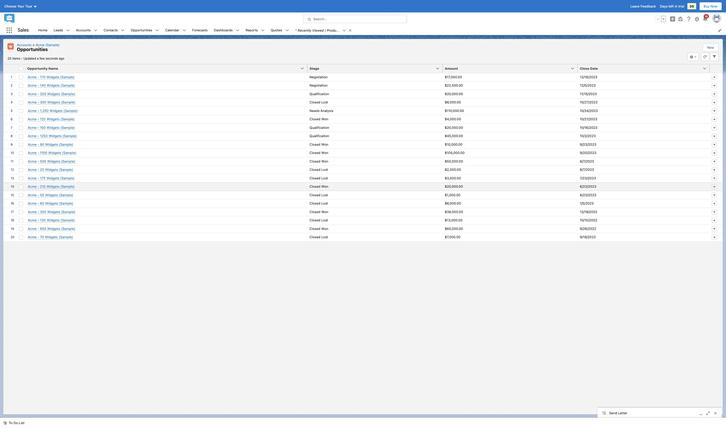 Task type: describe. For each thing, give the bounding box(es) containing it.
qualification for acme - 200 widgets (sample)
[[310, 92, 330, 96]]

choose your tour button
[[4, 2, 37, 10]]

acme - 120 widgets (sample)
[[28, 117, 75, 121]]

acme for acme - 130 widgets (sample) link
[[28, 218, 37, 222]]

contacts list item
[[101, 25, 128, 35]]

text default image for opportunities
[[156, 29, 159, 32]]

(sample) for "acme - 650 widgets (sample)" link
[[61, 227, 75, 231]]

buy
[[704, 4, 710, 8]]

closed for acme - 175 widgets (sample) link
[[310, 176, 321, 180]]

widgets for acme - 70 widgets (sample) link
[[45, 235, 58, 239]]

acme for acme - 120 widgets (sample) link
[[28, 117, 37, 121]]

contacts
[[104, 28, 118, 32]]

11/15/2023
[[580, 92, 597, 96]]

0 horizontal spatial accounts link
[[17, 43, 34, 47]]

120
[[40, 117, 46, 121]]

row number image
[[3, 64, 17, 73]]

few
[[40, 56, 45, 60]]

acme for acme - 170 widgets (sample) link
[[28, 75, 37, 79]]

1/5/2023
[[580, 201, 594, 206]]

acme - 170 widgets (sample) link
[[28, 75, 75, 80]]

text default image for calendar
[[183, 29, 186, 32]]

acme - 130 widgets (sample)
[[28, 218, 75, 222]]

closed lost for acme - 70 widgets (sample)
[[310, 235, 328, 239]]

$45,000.00
[[445, 134, 464, 138]]

- for acme - 70 widgets (sample) link
[[38, 235, 39, 239]]

9/19/2022
[[580, 235, 596, 239]]

lost for acme - 50 widgets (sample)
[[322, 193, 328, 197]]

- for acme - 60 widgets (sample) link
[[38, 201, 39, 206]]

acme - 150 widgets (sample) link
[[28, 125, 75, 130]]

acme - 200 widgets (sample)
[[28, 92, 75, 96]]

$7,000.00
[[445, 235, 461, 239]]

acme for acme - 50 widgets (sample) link
[[28, 193, 37, 197]]

opportunity
[[27, 66, 48, 70]]

(sample) for acme - 300 widgets (sample) link corresponding to closed won
[[61, 210, 75, 214]]

home link
[[35, 25, 51, 35]]

$20,000.00 for 11/15/2023
[[445, 92, 463, 96]]

10
[[706, 15, 709, 18]]

(sample) for acme - 140 widgets (sample) link
[[61, 83, 75, 87]]

closed won for $10,000.00
[[310, 142, 329, 146]]

won for $10,000.00
[[322, 142, 329, 146]]

widgets for acme - 210 widgets (sample) link at the left top of page
[[47, 185, 60, 189]]

(sample) for acme - 170 widgets (sample) link
[[60, 75, 75, 79]]

acme - 300 widgets (sample) link for closed lost
[[28, 100, 75, 105]]

closed for acme - 80 widgets (sample) link on the top of the page
[[310, 142, 321, 146]]

(sample) up seconds
[[45, 43, 60, 47]]

(sample) for acme - 210 widgets (sample) link at the left top of page
[[61, 185, 75, 189]]

- for "acme - 650 widgets (sample)" link
[[38, 227, 39, 231]]

opportunities grid
[[3, 64, 723, 242]]

won for $60,000.00
[[322, 227, 329, 231]]

letter
[[619, 411, 628, 415]]

trial
[[679, 4, 685, 8]]

9/23/2023
[[580, 142, 597, 146]]

opportunity name
[[27, 66, 58, 70]]

0 vertical spatial 20
[[8, 56, 11, 60]]

150
[[40, 125, 46, 130]]

close
[[580, 66, 590, 70]]

60
[[40, 201, 44, 206]]

$20,000.00 for 10/16/2023
[[445, 125, 463, 130]]

acme for acme - 20 widgets (sample) 'link'
[[28, 168, 37, 172]]

search... button
[[303, 15, 407, 23]]

7/23/2023
[[580, 176, 597, 180]]

acme - 140 widgets (sample) link
[[28, 83, 75, 88]]

text default image for dashboards
[[236, 29, 240, 32]]

70
[[40, 235, 44, 239]]

(sample) for acme - 200 widgets (sample) link
[[61, 92, 75, 96]]

widgets for acme - 60 widgets (sample) link
[[45, 201, 58, 206]]

seconds
[[46, 56, 58, 60]]

needs analysis
[[310, 109, 334, 113]]

- for acme - 20 widgets (sample) 'link'
[[38, 168, 39, 172]]

opportunity name button
[[25, 64, 308, 73]]

opportunity name element
[[25, 64, 311, 73]]

lost for acme - 300 widgets (sample)
[[322, 100, 328, 104]]

10/24/2023
[[580, 109, 599, 113]]

acme for "acme - 650 widgets (sample)" link
[[28, 227, 37, 231]]

negotiation for $22,500.00
[[310, 83, 328, 87]]

acme - 200 widgets (sample) link
[[28, 91, 75, 97]]

1 vertical spatial accounts
[[17, 43, 32, 47]]

6/23/2023 for $20,000.00
[[580, 185, 597, 189]]

$6,000.00 for 1/5/2023
[[445, 201, 462, 206]]

to do list button
[[0, 418, 28, 428]]

acme - 500 widgets (sample)
[[28, 159, 75, 163]]

20 inside acme - 20 widgets (sample) 'link'
[[40, 168, 44, 172]]

|
[[325, 28, 326, 32]]

widgets for acme - 150 widgets (sample) link at the left top of the page
[[47, 125, 60, 130]]

acme - 1,200 widgets (sample)
[[28, 109, 78, 113]]

acme (sample) link
[[34, 43, 62, 47]]

acme - 170 widgets (sample)
[[28, 75, 75, 79]]

(sample) for acme - 130 widgets (sample) link
[[61, 218, 75, 222]]

(sample) for acme - 175 widgets (sample) link
[[60, 176, 75, 180]]

- for acme - 120 widgets (sample) link
[[38, 117, 39, 121]]

opportunities inside list item
[[131, 28, 152, 32]]

widgets for "acme - 650 widgets (sample)" link
[[47, 227, 60, 231]]

(sample) for acme - 1250 widgets (sample) link
[[63, 134, 77, 138]]

negotiation for $17,000.00
[[310, 75, 328, 79]]

buy now button
[[700, 2, 723, 10]]

acme - 120 widgets (sample) link
[[28, 117, 75, 122]]

(sample) for acme - 120 widgets (sample) link
[[61, 117, 75, 121]]

amount
[[445, 66, 459, 70]]

amount element
[[443, 64, 582, 73]]

choose
[[4, 4, 16, 8]]

(sample) for acme - 500 widgets (sample) link
[[61, 159, 75, 163]]

acme - 175 widgets (sample)
[[28, 176, 75, 180]]

closed won for $4,000.00
[[310, 117, 329, 121]]

quotes list item
[[268, 25, 292, 35]]

(sample) for acme - 60 widgets (sample) link
[[59, 201, 73, 206]]

row number element
[[3, 64, 17, 73]]

- for acme - 300 widgets (sample) link for closed lost
[[38, 100, 39, 104]]

action element
[[711, 64, 723, 73]]

reports list item
[[243, 25, 268, 35]]

stage element
[[308, 64, 446, 73]]

now
[[711, 4, 718, 8]]

date
[[591, 66, 599, 70]]

widgets up acme - 1,200 widgets (sample)
[[47, 100, 60, 104]]

widgets for the "acme - 1,200 widgets (sample)" link
[[50, 109, 63, 113]]

your
[[17, 4, 24, 8]]

accounts list item
[[73, 25, 101, 35]]

$105,000.00
[[445, 151, 465, 155]]

- for acme - 170 widgets (sample) link
[[38, 75, 39, 79]]

leads
[[54, 28, 63, 32]]

products
[[327, 28, 341, 32]]

closed for acme - 1100 widgets (sample) link
[[310, 151, 321, 155]]

contacts link
[[101, 25, 121, 35]]

acme for acme - 500 widgets (sample) link
[[28, 159, 37, 163]]

50
[[40, 193, 44, 197]]

closed won for $105,000.00
[[310, 151, 329, 155]]

text default image inside reports list item
[[261, 29, 265, 32]]

acme - 175 widgets (sample) link
[[28, 176, 75, 181]]

acme - 20 widgets (sample) link
[[28, 167, 73, 172]]

1250
[[40, 134, 48, 138]]

text default image inside quotes list item
[[286, 29, 289, 32]]

action image
[[711, 64, 723, 73]]

closed lost for acme - 300 widgets (sample)
[[310, 100, 328, 104]]

$4,000.00
[[445, 117, 462, 121]]

- for acme - 175 widgets (sample) link
[[38, 176, 39, 180]]

widgets for acme - 20 widgets (sample) 'link'
[[45, 168, 58, 172]]

acme - 70 widgets (sample)
[[28, 235, 73, 239]]

won for $4,000.00
[[322, 117, 329, 121]]

widgets for acme - 200 widgets (sample) link
[[47, 92, 60, 96]]

$17,000.00
[[445, 75, 463, 79]]

won for $20,000.00
[[322, 185, 329, 189]]

widgets for acme - 130 widgets (sample) link
[[47, 218, 60, 222]]

text default image inside list item
[[349, 28, 352, 32]]

send
[[610, 411, 618, 415]]

send letter
[[610, 411, 628, 415]]

opportunities link
[[128, 25, 156, 35]]

9/26/2022
[[580, 227, 597, 231]]

to do list
[[9, 421, 24, 425]]

widgets for acme - 170 widgets (sample) link
[[46, 75, 59, 79]]

closed for acme - 70 widgets (sample) link
[[310, 235, 321, 239]]

- for acme - 500 widgets (sample) link
[[38, 159, 39, 163]]

- for acme - 1250 widgets (sample) link
[[38, 134, 39, 138]]

do
[[14, 421, 18, 425]]

210
[[40, 185, 46, 189]]

- for acme - 150 widgets (sample) link at the left top of the page
[[38, 125, 39, 130]]

opportunities list item
[[128, 25, 162, 35]]

$2,000.00
[[445, 168, 461, 172]]

12/18/2023
[[580, 75, 598, 79]]

acme - 1100 widgets (sample)
[[28, 151, 76, 155]]

lost for acme - 60 widgets (sample)
[[322, 201, 328, 206]]

closed lost for acme - 130 widgets (sample)
[[310, 218, 328, 222]]

$36,000.00
[[445, 210, 464, 214]]

acme - 1100 widgets (sample) link
[[28, 151, 76, 156]]

calendar
[[165, 28, 179, 32]]

130
[[40, 218, 46, 222]]

closed won for $50,000.00
[[310, 159, 329, 163]]

acme for acme - 150 widgets (sample) link at the left top of the page
[[28, 125, 37, 130]]



Task type: locate. For each thing, give the bounding box(es) containing it.
feedback
[[641, 4, 657, 8]]

text default image for leads
[[66, 29, 70, 32]]

1100
[[40, 151, 47, 155]]

closed for acme - 500 widgets (sample) link
[[310, 159, 321, 163]]

2 300 from the top
[[40, 210, 46, 214]]

$20,000.00 down $3,500.00
[[445, 185, 463, 189]]

0 vertical spatial negotiation
[[310, 75, 328, 79]]

- left "1,200"
[[38, 109, 39, 113]]

- for acme - 210 widgets (sample) link at the left top of page
[[38, 185, 39, 189]]

(sample) up acme - 1250 widgets (sample) at top
[[61, 125, 75, 130]]

won for $105,000.00
[[322, 151, 329, 155]]

list containing home
[[35, 25, 727, 35]]

$20,000.00 for 6/23/2023
[[445, 185, 463, 189]]

11 - from the top
[[38, 159, 39, 163]]

0 horizontal spatial opportunities
[[17, 47, 48, 52]]

closed won for $60,000.00
[[310, 227, 329, 231]]

widgets down acme - 170 widgets (sample) link
[[47, 83, 60, 87]]

text default image right contacts
[[121, 29, 125, 32]]

closed for acme - 300 widgets (sample) link corresponding to closed won
[[310, 210, 321, 214]]

in
[[675, 4, 678, 8]]

16 - from the top
[[38, 201, 39, 206]]

acme for acme - 1100 widgets (sample) link
[[28, 151, 37, 155]]

300 up 130 at the bottom of the page
[[40, 210, 46, 214]]

6/23/2023
[[580, 185, 597, 189], [580, 193, 597, 197]]

(sample) up acme - 120 widgets (sample)
[[63, 109, 78, 113]]

- left 50 at the top of the page
[[38, 193, 39, 197]]

6 closed won from the top
[[310, 210, 329, 214]]

1 lost from the top
[[322, 100, 328, 104]]

$13,000.00
[[445, 218, 463, 222]]

list item
[[292, 25, 355, 35]]

(sample) down acme - 150 widgets (sample) link at the left top of the page
[[63, 134, 77, 138]]

0 horizontal spatial accounts
[[17, 43, 32, 47]]

quotes
[[271, 28, 282, 32]]

1 qualification from the top
[[310, 92, 330, 96]]

6/23/2023 for $1,000.00
[[580, 193, 597, 197]]

5 won from the top
[[322, 185, 329, 189]]

1,200
[[40, 109, 49, 113]]

7 closed won from the top
[[310, 227, 329, 231]]

1 6/23/2023 from the top
[[580, 185, 597, 189]]

widgets down acme - 500 widgets (sample) link
[[45, 168, 58, 172]]

acme - 300 widgets (sample) down acme - 200 widgets (sample) link
[[28, 100, 75, 104]]

2 text default image from the left
[[94, 29, 97, 32]]

1 closed lost from the top
[[310, 100, 328, 104]]

(sample) down acme - 210 widgets (sample) link at the left top of page
[[59, 193, 73, 197]]

acme - 300 widgets (sample) for closed won
[[28, 210, 75, 214]]

8/7/2023
[[580, 159, 595, 163], [580, 168, 595, 172]]

(sample) down acme - 1100 widgets (sample) link
[[61, 159, 75, 163]]

widgets
[[46, 75, 59, 79], [47, 83, 60, 87], [47, 92, 60, 96], [47, 100, 60, 104], [50, 109, 63, 113], [47, 117, 60, 121], [47, 125, 60, 130], [49, 134, 62, 138], [45, 142, 58, 146], [48, 151, 61, 155], [47, 159, 60, 163], [45, 168, 58, 172], [46, 176, 59, 180], [47, 185, 60, 189], [45, 193, 58, 197], [45, 201, 58, 206], [47, 210, 60, 214], [47, 218, 60, 222], [47, 227, 60, 231], [45, 235, 58, 239]]

2 vertical spatial $20,000.00
[[445, 185, 463, 189]]

closed won for $20,000.00
[[310, 185, 329, 189]]

- inside 'link'
[[38, 168, 39, 172]]

acme - 1250 widgets (sample)
[[28, 134, 77, 138]]

14 closed from the top
[[310, 235, 321, 239]]

(sample) up acme - 210 widgets (sample)
[[60, 176, 75, 180]]

(sample) up acme - 130 widgets (sample)
[[61, 210, 75, 214]]

5 - from the top
[[38, 109, 39, 113]]

20 items • updated a few seconds ago
[[8, 56, 64, 60]]

tour
[[25, 4, 32, 8]]

acme - 210 widgets (sample)
[[28, 185, 75, 189]]

text default image inside to do list button
[[3, 421, 7, 425]]

close date button
[[578, 64, 711, 73]]

4 won from the top
[[322, 159, 329, 163]]

13 closed from the top
[[310, 227, 321, 231]]

days left in trial
[[661, 4, 685, 8]]

text default image for contacts
[[121, 29, 125, 32]]

12 - from the top
[[38, 168, 39, 172]]

(sample) down "acme - 650 widgets (sample)" link
[[59, 235, 73, 239]]

2 lost from the top
[[322, 168, 328, 172]]

leads link
[[51, 25, 66, 35]]

0 vertical spatial acme - 300 widgets (sample)
[[28, 100, 75, 104]]

acme - 1250 widgets (sample) link
[[28, 134, 77, 139]]

3 text default image from the left
[[121, 29, 125, 32]]

8 closed from the top
[[310, 185, 321, 189]]

1 $6,000.00 from the top
[[445, 100, 462, 104]]

(sample) for acme - 1100 widgets (sample) link
[[62, 151, 76, 155]]

widgets down acme - 150 widgets (sample) link at the left top of the page
[[49, 134, 62, 138]]

sales
[[18, 27, 29, 33]]

closed for acme - 120 widgets (sample) link
[[310, 117, 321, 121]]

0 vertical spatial qualification
[[310, 92, 330, 96]]

3 won from the top
[[322, 151, 329, 155]]

(sample) for acme - 20 widgets (sample) 'link'
[[59, 168, 73, 172]]

- for acme - 50 widgets (sample) link
[[38, 193, 39, 197]]

accounts right leads list item on the left top
[[76, 28, 91, 32]]

new
[[708, 45, 715, 50]]

viewed
[[313, 28, 324, 32]]

text default image right leads
[[66, 29, 70, 32]]

10/10/2022
[[580, 218, 598, 222]]

2 acme - 300 widgets (sample) from the top
[[28, 210, 75, 214]]

acme - 300 widgets (sample) link up acme - 130 widgets (sample)
[[28, 210, 75, 215]]

0 vertical spatial 6/23/2023
[[580, 185, 597, 189]]

2 $6,000.00 from the top
[[445, 201, 462, 206]]

text default image for accounts
[[94, 29, 97, 32]]

8/7/2023 for $2,000.00
[[580, 168, 595, 172]]

7 text default image from the left
[[343, 29, 346, 32]]

7 closed from the top
[[310, 176, 321, 180]]

2 qualification from the top
[[310, 125, 330, 130]]

1 $20,000.00 from the top
[[445, 92, 463, 96]]

2 acme - 300 widgets (sample) link from the top
[[28, 210, 75, 215]]

text default image
[[66, 29, 70, 32], [94, 29, 97, 32], [121, 29, 125, 32], [156, 29, 159, 32], [183, 29, 186, 32], [236, 29, 240, 32], [343, 29, 346, 32]]

20
[[8, 56, 11, 60], [40, 168, 44, 172]]

2 6/23/2023 from the top
[[580, 193, 597, 197]]

2 - from the top
[[38, 83, 39, 87]]

3 $20,000.00 from the top
[[445, 185, 463, 189]]

5 closed lost from the top
[[310, 201, 328, 206]]

6/23/2023 down 7/23/2023
[[580, 185, 597, 189]]

- for acme - 200 widgets (sample) link
[[38, 92, 39, 96]]

acme - 80 widgets (sample)
[[28, 142, 73, 146]]

won for $50,000.00
[[322, 159, 329, 163]]

2 won from the top
[[322, 142, 329, 146]]

0 vertical spatial accounts link
[[73, 25, 94, 35]]

8 - from the top
[[38, 134, 39, 138]]

8/7/2023 up 7/23/2023
[[580, 168, 595, 172]]

3 lost from the top
[[322, 176, 328, 180]]

6 text default image from the left
[[236, 29, 240, 32]]

(sample) for acme - 150 widgets (sample) link at the left top of the page
[[61, 125, 75, 130]]

4 text default image from the left
[[156, 29, 159, 32]]

4 closed lost from the top
[[310, 193, 328, 197]]

widgets down acme - 120 widgets (sample) link
[[47, 125, 60, 130]]

closed for acme - 50 widgets (sample) link
[[310, 193, 321, 197]]

accounts right opportunities image at left
[[17, 43, 32, 47]]

10 closed from the top
[[310, 201, 321, 206]]

4 closed from the top
[[310, 151, 321, 155]]

20 left items at the left top
[[8, 56, 11, 60]]

won for $36,000.00
[[322, 210, 329, 214]]

acme - 140 widgets (sample)
[[28, 83, 75, 87]]

(sample) for acme - 70 widgets (sample) link
[[59, 235, 73, 239]]

0 vertical spatial $6,000.00
[[445, 100, 462, 104]]

buy now
[[704, 4, 718, 8]]

(sample) down acme - 1250 widgets (sample) link
[[59, 142, 73, 146]]

1 - from the top
[[38, 75, 39, 79]]

1 acme - 300 widgets (sample) from the top
[[28, 100, 75, 104]]

(sample) up the acme - 650 widgets (sample)
[[61, 218, 75, 222]]

300 down 200
[[40, 100, 46, 104]]

(sample) up acme - 1,200 widgets (sample)
[[61, 100, 75, 104]]

(sample) down acme - 175 widgets (sample) link
[[61, 185, 75, 189]]

a
[[37, 56, 39, 60]]

acme for acme - 60 widgets (sample) link
[[28, 201, 37, 206]]

closed lost
[[310, 100, 328, 104], [310, 168, 328, 172], [310, 176, 328, 180], [310, 193, 328, 197], [310, 201, 328, 206], [310, 218, 328, 222], [310, 235, 328, 239]]

widgets up acme - 120 widgets (sample)
[[50, 109, 63, 113]]

1 won from the top
[[322, 117, 329, 121]]

accounts inside list item
[[76, 28, 91, 32]]

14 - from the top
[[38, 185, 39, 189]]

1 300 from the top
[[40, 100, 46, 104]]

20 - from the top
[[38, 235, 39, 239]]

1 vertical spatial accounts link
[[17, 43, 34, 47]]

stage
[[310, 66, 320, 70]]

3 closed won from the top
[[310, 151, 329, 155]]

9 closed from the top
[[310, 193, 321, 197]]

widgets down name
[[46, 75, 59, 79]]

650
[[40, 227, 46, 231]]

text default image left calendar link
[[156, 29, 159, 32]]

300
[[40, 100, 46, 104], [40, 210, 46, 214]]

text default image right reports
[[261, 29, 265, 32]]

closed for acme - 210 widgets (sample) link at the left top of page
[[310, 185, 321, 189]]

group
[[656, 16, 667, 22]]

$6,000.00 up $110,000.00
[[445, 100, 462, 104]]

lost for acme - 130 widgets (sample)
[[322, 218, 328, 222]]

text default image inside leads list item
[[66, 29, 70, 32]]

acme for acme - 300 widgets (sample) link for closed lost
[[28, 100, 37, 104]]

acme for acme - 1250 widgets (sample) link
[[28, 134, 37, 138]]

widgets down acme - 210 widgets (sample) link at the left top of page
[[45, 193, 58, 197]]

acme - 1,200 widgets (sample) link
[[28, 108, 78, 113]]

widgets inside 'link'
[[45, 168, 58, 172]]

acme for acme - 80 widgets (sample) link on the top of the page
[[28, 142, 37, 146]]

dashboards
[[214, 28, 233, 32]]

1 vertical spatial acme - 300 widgets (sample) link
[[28, 210, 75, 215]]

widgets down acme - 1100 widgets (sample) link
[[47, 159, 60, 163]]

- left 150
[[38, 125, 39, 130]]

5 closed from the top
[[310, 159, 321, 163]]

acme - 20 widgets (sample)
[[28, 168, 73, 172]]

text default image inside accounts list item
[[94, 29, 97, 32]]

acme for acme - 175 widgets (sample) link
[[28, 176, 37, 180]]

closed for acme - 60 widgets (sample) link
[[310, 201, 321, 206]]

closed for acme - 130 widgets (sample) link
[[310, 218, 321, 222]]

6 won from the top
[[322, 210, 329, 214]]

6/23/2023 up '1/5/2023'
[[580, 193, 597, 197]]

- left 120
[[38, 117, 39, 121]]

reports
[[246, 28, 258, 32]]

10/21/2023
[[580, 117, 598, 121]]

widgets for acme - 50 widgets (sample) link
[[45, 193, 58, 197]]

list
[[35, 25, 727, 35]]

13 - from the top
[[38, 176, 39, 180]]

(sample) down acme - 500 widgets (sample) link
[[59, 168, 73, 172]]

acme - 60 widgets (sample) link
[[28, 201, 73, 206]]

(sample) inside 'link'
[[59, 168, 73, 172]]

close date
[[580, 66, 599, 70]]

text default image right calendar
[[183, 29, 186, 32]]

- down acme - 200 widgets (sample) link
[[38, 100, 39, 104]]

80
[[40, 142, 44, 146]]

- left 210
[[38, 185, 39, 189]]

6 closed lost from the top
[[310, 218, 328, 222]]

widgets up acme - 500 widgets (sample)
[[48, 151, 61, 155]]

opportunities image
[[8, 43, 14, 50]]

opportunities
[[131, 28, 152, 32], [17, 47, 48, 52]]

1 vertical spatial qualification
[[310, 125, 330, 130]]

1 vertical spatial acme - 300 widgets (sample)
[[28, 210, 75, 214]]

- left 1250
[[38, 134, 39, 138]]

(sample) up acme - 200 widgets (sample)
[[61, 83, 75, 87]]

$22,500.00
[[445, 83, 463, 87]]

1 closed from the top
[[310, 100, 321, 104]]

closed lost for acme - 20 widgets (sample)
[[310, 168, 328, 172]]

- up acme - 175 widgets (sample)
[[38, 168, 39, 172]]

widgets for acme - 80 widgets (sample) link on the top of the page
[[45, 142, 58, 146]]

$1,000.00
[[445, 193, 461, 197]]

1 vertical spatial 20
[[40, 168, 44, 172]]

text default image left "*"
[[286, 29, 289, 32]]

text default image inside opportunities list item
[[156, 29, 159, 32]]

4 closed won from the top
[[310, 159, 329, 163]]

to
[[9, 421, 13, 425]]

2 closed from the top
[[310, 117, 321, 121]]

- left 60
[[38, 201, 39, 206]]

$50,000.00
[[445, 159, 464, 163]]

quotes link
[[268, 25, 286, 35]]

search...
[[314, 17, 327, 21]]

text default image inside list item
[[343, 29, 346, 32]]

1 vertical spatial $6,000.00
[[445, 201, 462, 206]]

1 horizontal spatial accounts link
[[73, 25, 94, 35]]

1 vertical spatial $20,000.00
[[445, 125, 463, 130]]

(sample) down acme - 140 widgets (sample) link
[[61, 92, 75, 96]]

needs
[[310, 109, 320, 113]]

300 for closed lost
[[40, 100, 46, 104]]

- left 650
[[38, 227, 39, 231]]

acme - 300 widgets (sample) for closed lost
[[28, 100, 75, 104]]

widgets down acme - 20 widgets (sample) 'link'
[[46, 176, 59, 180]]

closed won for $36,000.00
[[310, 210, 329, 214]]

1 vertical spatial 8/7/2023
[[580, 168, 595, 172]]

send letter link
[[598, 408, 722, 419]]

leave
[[631, 4, 640, 8]]

acme for acme - 200 widgets (sample) link
[[28, 92, 37, 96]]

19 - from the top
[[38, 227, 39, 231]]

10 button
[[703, 14, 710, 22]]

acme inside 'link'
[[28, 168, 37, 172]]

acme - 650 widgets (sample)
[[28, 227, 75, 231]]

(sample) down acme - 50 widgets (sample) link
[[59, 201, 73, 206]]

widgets down acme - 130 widgets (sample) link
[[47, 227, 60, 231]]

lost for acme - 70 widgets (sample)
[[322, 235, 328, 239]]

accounts link up •
[[17, 43, 34, 47]]

choose your tour
[[4, 4, 32, 8]]

forecasts link
[[189, 25, 211, 35]]

0 vertical spatial 8/7/2023
[[580, 159, 595, 163]]

5 closed won from the top
[[310, 185, 329, 189]]

$6,000.00 down $1,000.00
[[445, 201, 462, 206]]

(sample) for the "acme - 1,200 widgets (sample)" link
[[63, 109, 78, 113]]

0 vertical spatial 300
[[40, 100, 46, 104]]

- left 175
[[38, 176, 39, 180]]

acme - 70 widgets (sample) link
[[28, 235, 73, 240]]

text default image down search... button
[[349, 28, 352, 32]]

text default image left 'contacts' link
[[94, 29, 97, 32]]

acme for acme - 210 widgets (sample) link at the left top of page
[[28, 185, 37, 189]]

- left 170
[[38, 75, 39, 79]]

opportunities status
[[8, 56, 23, 60]]

1 text default image from the left
[[66, 29, 70, 32]]

acme for acme - 300 widgets (sample) link corresponding to closed won
[[28, 210, 37, 214]]

2 vertical spatial qualification
[[310, 134, 330, 138]]

$20,000.00 down $22,500.00
[[445, 92, 463, 96]]

1 vertical spatial negotiation
[[310, 83, 328, 87]]

list item containing *
[[292, 25, 355, 35]]

closed won
[[310, 117, 329, 121], [310, 142, 329, 146], [310, 151, 329, 155], [310, 159, 329, 163], [310, 185, 329, 189], [310, 210, 329, 214], [310, 227, 329, 231]]

acme - 300 widgets (sample) link up acme - 1,200 widgets (sample)
[[28, 100, 75, 105]]

(sample) for acme - 300 widgets (sample) link for closed lost
[[61, 100, 75, 104]]

acme - 500 widgets (sample) link
[[28, 159, 75, 164]]

10 - from the top
[[38, 151, 39, 155]]

acme - 300 widgets (sample) link for closed won
[[28, 210, 75, 215]]

- left 130 at the bottom of the page
[[38, 218, 39, 222]]

18 - from the top
[[38, 218, 39, 222]]

0 horizontal spatial 20
[[8, 56, 11, 60]]

widgets for acme - 1250 widgets (sample) link
[[49, 134, 62, 138]]

1 vertical spatial opportunities
[[17, 47, 48, 52]]

- left 500
[[38, 159, 39, 163]]

acme
[[36, 43, 45, 47], [28, 75, 37, 79], [28, 83, 37, 87], [28, 92, 37, 96], [28, 100, 37, 104], [28, 109, 37, 113], [28, 117, 37, 121], [28, 125, 37, 130], [28, 134, 37, 138], [28, 142, 37, 146], [28, 151, 37, 155], [28, 159, 37, 163], [28, 168, 37, 172], [28, 176, 37, 180], [28, 185, 37, 189], [28, 193, 37, 197], [28, 201, 37, 206], [28, 210, 37, 214], [28, 218, 37, 222], [28, 227, 37, 231], [28, 235, 37, 239]]

15 - from the top
[[38, 193, 39, 197]]

2 closed won from the top
[[310, 142, 329, 146]]

text default image left the reports link
[[236, 29, 240, 32]]

- left 200
[[38, 92, 39, 96]]

closed lost for acme - 60 widgets (sample)
[[310, 201, 328, 206]]

- left '1100'
[[38, 151, 39, 155]]

0 vertical spatial $20,000.00
[[445, 92, 463, 96]]

4 - from the top
[[38, 100, 39, 104]]

- left the "70"
[[38, 235, 39, 239]]

$10,000.00
[[445, 142, 463, 146]]

17 - from the top
[[38, 210, 39, 214]]

20 up 175
[[40, 168, 44, 172]]

9/20/2023
[[580, 151, 597, 155]]

text default image
[[349, 28, 352, 32], [261, 29, 265, 32], [286, 29, 289, 32], [3, 421, 7, 425]]

1 8/7/2023 from the top
[[580, 159, 595, 163]]

widgets up the acme - 650 widgets (sample)
[[47, 218, 60, 222]]

list
[[19, 421, 24, 425]]

(sample) down acme - 130 widgets (sample) link
[[61, 227, 75, 231]]

leads list item
[[51, 25, 73, 35]]

- for the "acme - 1,200 widgets (sample)" link
[[38, 109, 39, 113]]

1 horizontal spatial 20
[[40, 168, 44, 172]]

1 vertical spatial 300
[[40, 210, 46, 214]]

- left 140
[[38, 83, 39, 87]]

acme - 130 widgets (sample) link
[[28, 218, 75, 223]]

1 negotiation from the top
[[310, 75, 328, 79]]

12 closed from the top
[[310, 218, 321, 222]]

6 lost from the top
[[322, 218, 328, 222]]

0 vertical spatial opportunities
[[131, 28, 152, 32]]

widgets for acme - 175 widgets (sample) link
[[46, 176, 59, 180]]

qualification
[[310, 92, 330, 96], [310, 125, 330, 130], [310, 134, 330, 138]]

stage button
[[308, 64, 443, 73]]

(sample) for acme - 50 widgets (sample) link
[[59, 193, 73, 197]]

12/5/2023
[[580, 83, 596, 87]]

accounts
[[76, 28, 91, 32], [17, 43, 32, 47]]

leave feedback link
[[631, 4, 657, 8]]

dashboards list item
[[211, 25, 243, 35]]

widgets for acme - 120 widgets (sample) link
[[47, 117, 60, 121]]

calendar list item
[[162, 25, 189, 35]]

lost for acme - 175 widgets (sample)
[[322, 176, 328, 180]]

left
[[669, 4, 675, 8]]

1 acme - 300 widgets (sample) link from the top
[[28, 100, 75, 105]]

9 - from the top
[[38, 142, 39, 146]]

5 text default image from the left
[[183, 29, 186, 32]]

- for acme - 300 widgets (sample) link corresponding to closed won
[[38, 210, 39, 214]]

- for acme - 1100 widgets (sample) link
[[38, 151, 39, 155]]

analysis
[[321, 109, 334, 113]]

0 vertical spatial accounts
[[76, 28, 91, 32]]

7 - from the top
[[38, 125, 39, 130]]

close date element
[[578, 64, 714, 73]]

widgets up acme - 130 widgets (sample)
[[47, 210, 60, 214]]

5 lost from the top
[[322, 201, 328, 206]]

widgets for acme - 500 widgets (sample) link
[[47, 159, 60, 163]]

140
[[40, 83, 46, 87]]

closed for acme - 300 widgets (sample) link for closed lost
[[310, 100, 321, 104]]

1 horizontal spatial opportunities
[[131, 28, 152, 32]]

(sample) up acme - 500 widgets (sample)
[[62, 151, 76, 155]]

widgets down "acme - 650 widgets (sample)" link
[[45, 235, 58, 239]]

closed lost for acme - 175 widgets (sample)
[[310, 176, 328, 180]]

$20,000.00 up $45,000.00 on the right of the page
[[445, 125, 463, 130]]

4 lost from the top
[[322, 193, 328, 197]]

closed for acme - 20 widgets (sample) 'link'
[[310, 168, 321, 172]]

-
[[38, 75, 39, 79], [38, 83, 39, 87], [38, 92, 39, 96], [38, 100, 39, 104], [38, 109, 39, 113], [38, 117, 39, 121], [38, 125, 39, 130], [38, 134, 39, 138], [38, 142, 39, 146], [38, 151, 39, 155], [38, 159, 39, 163], [38, 168, 39, 172], [38, 176, 39, 180], [38, 185, 39, 189], [38, 193, 39, 197], [38, 201, 39, 206], [38, 210, 39, 214], [38, 218, 39, 222], [38, 227, 39, 231], [38, 235, 39, 239]]

7 lost from the top
[[322, 235, 328, 239]]

acme for acme - 70 widgets (sample) link
[[28, 235, 37, 239]]

widgets down the "acme - 1,200 widgets (sample)" link
[[47, 117, 60, 121]]

$60,000.00
[[445, 227, 464, 231]]

$6,000.00
[[445, 100, 462, 104], [445, 201, 462, 206]]

(sample) down the "acme - 1,200 widgets (sample)" link
[[61, 117, 75, 121]]

3 closed from the top
[[310, 142, 321, 146]]

6 closed from the top
[[310, 168, 321, 172]]

2 closed lost from the top
[[310, 168, 328, 172]]

acme - 150 widgets (sample)
[[28, 125, 75, 130]]

widgets down acme - 175 widgets (sample) link
[[47, 185, 60, 189]]

amount button
[[443, 64, 578, 73]]

7 closed lost from the top
[[310, 235, 328, 239]]

(sample) up the acme - 140 widgets (sample)
[[60, 75, 75, 79]]

6 - from the top
[[38, 117, 39, 121]]

300 for closed won
[[40, 210, 46, 214]]

text default image inside contacts list item
[[121, 29, 125, 32]]

widgets down acme - 1250 widgets (sample) link
[[45, 142, 58, 146]]

acme - 300 widgets (sample) down acme - 60 widgets (sample) link
[[28, 210, 75, 214]]

1 closed won from the top
[[310, 117, 329, 121]]

widgets down acme - 140 widgets (sample) link
[[47, 92, 60, 96]]

text default image inside dashboards list item
[[236, 29, 240, 32]]

widgets down acme - 50 widgets (sample) link
[[45, 201, 58, 206]]

7 won from the top
[[322, 227, 329, 231]]

- for acme - 80 widgets (sample) link on the top of the page
[[38, 142, 39, 146]]

2 $20,000.00 from the top
[[445, 125, 463, 130]]

200
[[40, 92, 46, 96]]

accounts link right leads link
[[73, 25, 94, 35]]

500
[[40, 159, 46, 163]]

2 negotiation from the top
[[310, 83, 328, 87]]

3 qualification from the top
[[310, 134, 330, 138]]

- left 80 in the top of the page
[[38, 142, 39, 146]]

1 horizontal spatial accounts
[[76, 28, 91, 32]]

text default image left the to
[[3, 421, 7, 425]]

3 - from the top
[[38, 92, 39, 96]]

0 vertical spatial acme - 300 widgets (sample) link
[[28, 100, 75, 105]]

- down acme - 60 widgets (sample) link
[[38, 210, 39, 214]]

11 closed from the top
[[310, 210, 321, 214]]

3 closed lost from the top
[[310, 176, 328, 180]]

- for acme - 140 widgets (sample) link
[[38, 83, 39, 87]]

calendar link
[[162, 25, 183, 35]]

8/7/2023 down 9/20/2023 at the right top of page
[[580, 159, 595, 163]]

text default image right products
[[343, 29, 346, 32]]

170
[[40, 75, 46, 79]]

1 vertical spatial 6/23/2023
[[580, 193, 597, 197]]

text default image inside calendar list item
[[183, 29, 186, 32]]

2 8/7/2023 from the top
[[580, 168, 595, 172]]

reports link
[[243, 25, 261, 35]]



Task type: vqa. For each thing, say whether or not it's contained in the screenshot.
left "Experience"
no



